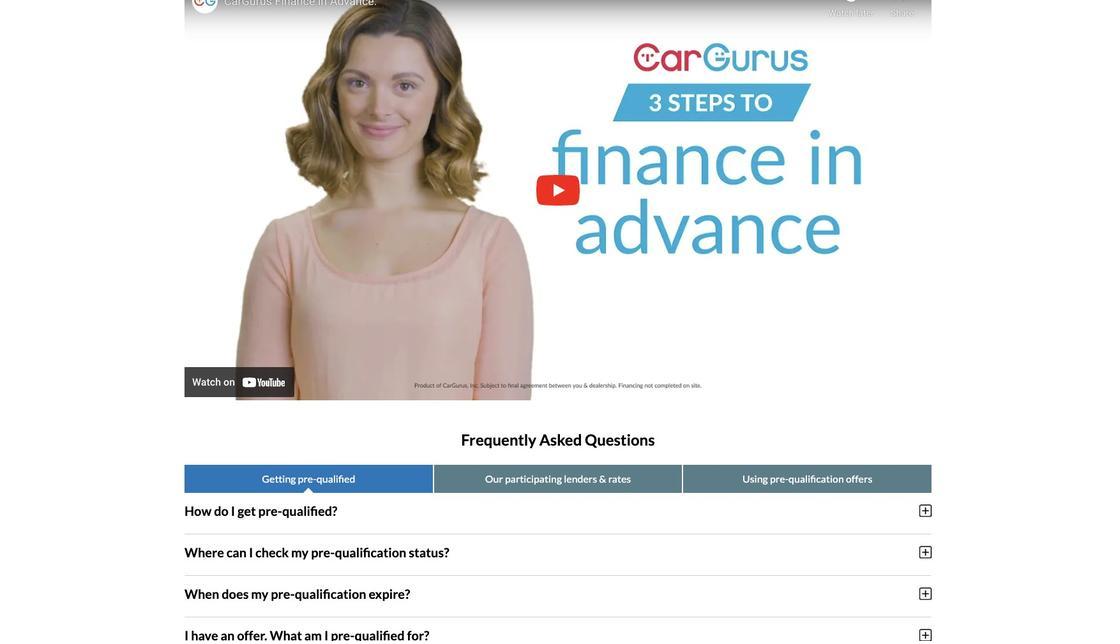 Task type: vqa. For each thing, say whether or not it's contained in the screenshot.
middle qualification
yes



Task type: locate. For each thing, give the bounding box(es) containing it.
pre- down qualified?
[[311, 545, 335, 560]]

0 vertical spatial i
[[231, 503, 235, 519]]

my right check
[[291, 545, 309, 560]]

plus square image for where can i check my pre-qualification status?
[[920, 545, 932, 560]]

0 horizontal spatial i
[[231, 503, 235, 519]]

i for can
[[249, 545, 253, 560]]

0 vertical spatial my
[[291, 545, 309, 560]]

plus square image inside where can i check my pre-qualification status? button
[[920, 545, 932, 560]]

1 horizontal spatial i
[[249, 545, 253, 560]]

using
[[743, 473, 768, 485]]

1 vertical spatial i
[[249, 545, 253, 560]]

qualification down where can i check my pre-qualification status?
[[295, 586, 367, 602]]

qualification
[[789, 473, 845, 485], [335, 545, 407, 560], [295, 586, 367, 602]]

i right do
[[231, 503, 235, 519]]

offers
[[846, 473, 873, 485]]

when
[[185, 586, 219, 602]]

plus square image
[[920, 504, 932, 518], [920, 545, 932, 560], [920, 587, 932, 601], [920, 629, 932, 641]]

getting pre-qualified tab panel
[[185, 493, 932, 641]]

1 vertical spatial my
[[251, 586, 269, 602]]

can
[[227, 545, 247, 560]]

0 horizontal spatial my
[[251, 586, 269, 602]]

pre- right getting
[[298, 473, 317, 485]]

1 horizontal spatial my
[[291, 545, 309, 560]]

2 plus square image from the top
[[920, 545, 932, 560]]

i for do
[[231, 503, 235, 519]]

where
[[185, 545, 224, 560]]

qualification left offers
[[789, 473, 845, 485]]

4 plus square image from the top
[[920, 629, 932, 641]]

qualified
[[317, 473, 355, 485]]

rates
[[609, 473, 631, 485]]

2 vertical spatial qualification
[[295, 586, 367, 602]]

qualification up expire?
[[335, 545, 407, 560]]

i right "can"
[[249, 545, 253, 560]]

1 vertical spatial qualification
[[335, 545, 407, 560]]

how do i get pre-qualified?
[[185, 503, 338, 519]]

plus square image for when does my pre-qualification expire?
[[920, 587, 932, 601]]

1 plus square image from the top
[[920, 504, 932, 518]]

qualification inside using pre-qualification offers button
[[789, 473, 845, 485]]

using pre-qualification offers button
[[684, 465, 932, 493]]

when does my pre-qualification expire? button
[[185, 576, 932, 612]]

questions
[[585, 431, 655, 449]]

pre- down check
[[271, 586, 295, 602]]

plus square image inside how do i get pre-qualified? button
[[920, 504, 932, 518]]

3 plus square image from the top
[[920, 587, 932, 601]]

our participating lenders & rates button
[[434, 465, 683, 493]]

participating
[[505, 473, 562, 485]]

pre-
[[298, 473, 317, 485], [770, 473, 789, 485], [258, 503, 282, 519], [311, 545, 335, 560], [271, 586, 295, 602]]

frequently
[[462, 431, 537, 449]]

my right does
[[251, 586, 269, 602]]

my inside when does my pre-qualification expire? button
[[251, 586, 269, 602]]

i
[[231, 503, 235, 519], [249, 545, 253, 560]]

my
[[291, 545, 309, 560], [251, 586, 269, 602]]

0 vertical spatial qualification
[[789, 473, 845, 485]]

plus square image inside when does my pre-qualification expire? button
[[920, 587, 932, 601]]

our
[[485, 473, 503, 485]]

plus square image for how do i get pre-qualified?
[[920, 504, 932, 518]]



Task type: describe. For each thing, give the bounding box(es) containing it.
when does my pre-qualification expire?
[[185, 586, 410, 602]]

qualification inside where can i check my pre-qualification status? button
[[335, 545, 407, 560]]

qualified?
[[282, 503, 338, 519]]

how
[[185, 503, 212, 519]]

getting pre-qualified
[[262, 473, 355, 485]]

does
[[222, 586, 249, 602]]

our participating lenders & rates
[[485, 473, 631, 485]]

where can i check my pre-qualification status?
[[185, 545, 450, 560]]

get
[[238, 503, 256, 519]]

using pre-qualification offers
[[743, 473, 873, 485]]

my inside where can i check my pre-qualification status? button
[[291, 545, 309, 560]]

getting
[[262, 473, 296, 485]]

do
[[214, 503, 229, 519]]

where can i check my pre-qualification status? button
[[185, 535, 932, 570]]

frequently asked questions
[[462, 431, 655, 449]]

expire?
[[369, 586, 410, 602]]

getting pre-qualified button
[[185, 465, 433, 493]]

&
[[600, 473, 607, 485]]

qualification inside when does my pre-qualification expire? button
[[295, 586, 367, 602]]

lenders
[[564, 473, 598, 485]]

asked
[[540, 431, 582, 449]]

pre- inside button
[[298, 473, 317, 485]]

frequently asked questions tab list
[[185, 465, 932, 493]]

status?
[[409, 545, 450, 560]]

how do i get pre-qualified? button
[[185, 493, 932, 529]]

pre- right get
[[258, 503, 282, 519]]

check
[[256, 545, 289, 560]]

pre- right using
[[770, 473, 789, 485]]



